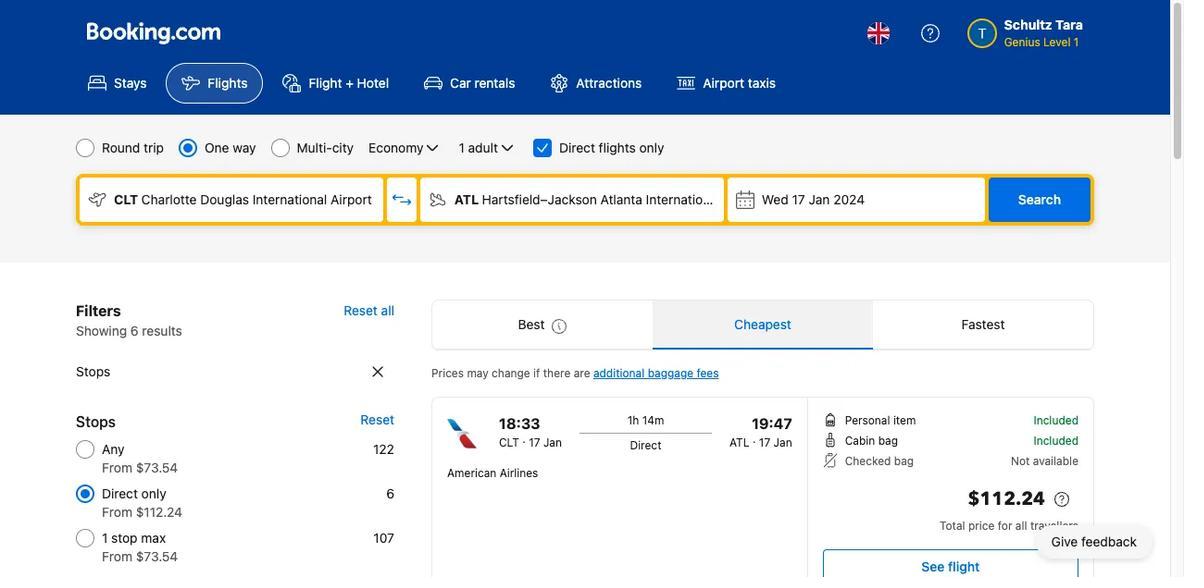 Task type: describe. For each thing, give the bounding box(es) containing it.
1 included from the top
[[1034, 414, 1079, 428]]

douglas
[[200, 192, 249, 207]]

1 vertical spatial 6
[[386, 486, 394, 502]]

fastest button
[[873, 301, 1093, 349]]

flights
[[208, 75, 248, 91]]

jan inside popup button
[[809, 192, 830, 207]]

showing
[[76, 323, 127, 339]]

2 stops from the top
[[76, 414, 116, 431]]

1 horizontal spatial only
[[639, 140, 664, 156]]

personal
[[845, 414, 890, 428]]

fees
[[697, 367, 719, 381]]

round
[[102, 140, 140, 156]]

american airlines
[[447, 467, 538, 481]]

schultz
[[1004, 17, 1053, 32]]

1h 14m
[[627, 414, 664, 428]]

not
[[1011, 455, 1030, 469]]

hartsfield–jackson
[[482, 192, 597, 207]]

item
[[893, 414, 916, 428]]

max
[[141, 531, 166, 546]]

give feedback
[[1052, 534, 1137, 550]]

international for douglas
[[253, 192, 327, 207]]

flight + hotel link
[[267, 63, 405, 104]]

way
[[233, 140, 256, 156]]

wed
[[762, 192, 789, 207]]

prices
[[431, 367, 464, 381]]

not available
[[1011, 455, 1079, 469]]

107
[[374, 531, 394, 546]]

attractions link
[[535, 63, 658, 104]]

clt charlotte douglas international airport
[[114, 192, 372, 207]]

american
[[447, 467, 497, 481]]

adult
[[468, 140, 498, 156]]

1 adult button
[[457, 137, 518, 159]]

19:47
[[752, 416, 792, 432]]

reset all
[[344, 303, 394, 319]]

1 inside schultz tara genius level 1
[[1074, 35, 1079, 49]]

search
[[1018, 192, 1061, 207]]

flight
[[948, 559, 980, 575]]

give feedback button
[[1037, 526, 1152, 559]]

total
[[940, 519, 965, 533]]

checked bag
[[845, 455, 914, 469]]

14m
[[642, 414, 664, 428]]

attractions
[[576, 75, 642, 91]]

genius
[[1004, 35, 1040, 49]]

stop
[[111, 531, 138, 546]]

fastest
[[962, 317, 1005, 332]]

multi-city
[[297, 140, 354, 156]]

results
[[142, 323, 182, 339]]

airlines
[[500, 467, 538, 481]]

clt inside the 18:33 clt . 17 jan
[[499, 436, 519, 450]]

airport taxis
[[703, 75, 776, 91]]

car
[[450, 75, 471, 91]]

personal item
[[845, 414, 916, 428]]

direct for direct flights only
[[559, 140, 595, 156]]

bag for checked bag
[[894, 455, 914, 469]]

travellers
[[1030, 519, 1079, 533]]

0 horizontal spatial atl
[[454, 192, 479, 207]]

search button
[[989, 178, 1091, 222]]

charlotte
[[141, 192, 197, 207]]

17 for 19:47
[[759, 436, 771, 450]]

change
[[492, 367, 530, 381]]

available
[[1033, 455, 1079, 469]]

cabin bag
[[845, 434, 898, 448]]

are
[[574, 367, 590, 381]]

total price for all travellers
[[940, 519, 1079, 533]]

round trip
[[102, 140, 164, 156]]

1 horizontal spatial all
[[1016, 519, 1027, 533]]

cheapest button
[[653, 301, 873, 349]]

flight + hotel
[[309, 75, 389, 91]]

from inside any from $73.54
[[102, 460, 132, 476]]

wed 17 jan 2024
[[762, 192, 865, 207]]

car rentals
[[450, 75, 515, 91]]

reset for reset all
[[344, 303, 378, 319]]

flights link
[[166, 63, 263, 104]]

for
[[998, 519, 1012, 533]]

airport for atl hartsfield–jackson atlanta international airport
[[724, 192, 765, 207]]

$73.54 inside 1 stop max from $73.54
[[136, 549, 178, 565]]

see flight button
[[823, 550, 1079, 578]]

give
[[1052, 534, 1078, 550]]

flight
[[309, 75, 342, 91]]

one
[[205, 140, 229, 156]]

direct only from $112.24
[[102, 486, 182, 520]]

any
[[102, 442, 125, 457]]

stays link
[[72, 63, 162, 104]]

one way
[[205, 140, 256, 156]]

$112.24 inside direct only from $112.24
[[136, 505, 182, 520]]

direct for direct
[[630, 439, 662, 453]]

best
[[518, 317, 545, 332]]

0 horizontal spatial clt
[[114, 192, 138, 207]]

trip
[[144, 140, 164, 156]]

only inside direct only from $112.24
[[141, 486, 166, 502]]

level
[[1044, 35, 1071, 49]]

1 for 1 stop max from $73.54
[[102, 531, 108, 546]]

best image
[[552, 319, 567, 334]]



Task type: vqa. For each thing, say whether or not it's contained in the screenshot.
the 17 inside the Wed 17 Jan 2024 dropdown button
yes



Task type: locate. For each thing, give the bounding box(es) containing it.
2 vertical spatial from
[[102, 549, 132, 565]]

1
[[1074, 35, 1079, 49], [459, 140, 465, 156], [102, 531, 108, 546]]

0 horizontal spatial only
[[141, 486, 166, 502]]

feedback
[[1082, 534, 1137, 550]]

2 vertical spatial 1
[[102, 531, 108, 546]]

0 horizontal spatial $112.24
[[136, 505, 182, 520]]

cheapest
[[734, 317, 791, 332]]

see
[[922, 559, 945, 575]]

0 vertical spatial $73.54
[[136, 460, 178, 476]]

0 vertical spatial from
[[102, 460, 132, 476]]

from inside direct only from $112.24
[[102, 505, 132, 520]]

0 horizontal spatial international
[[253, 192, 327, 207]]

0 horizontal spatial direct
[[102, 486, 138, 502]]

best image
[[552, 319, 567, 334]]

0 vertical spatial all
[[381, 303, 394, 319]]

only
[[639, 140, 664, 156], [141, 486, 166, 502]]

from up stop
[[102, 505, 132, 520]]

6 up 107 on the bottom left of the page
[[386, 486, 394, 502]]

direct down 1h 14m
[[630, 439, 662, 453]]

2 horizontal spatial jan
[[809, 192, 830, 207]]

1 vertical spatial atl
[[730, 436, 750, 450]]

.
[[522, 432, 526, 446], [753, 432, 756, 446]]

reset
[[344, 303, 378, 319], [361, 412, 394, 428]]

1 stop max from $73.54
[[102, 531, 178, 565]]

hotel
[[357, 75, 389, 91]]

19:47 atl . 17 jan
[[730, 416, 792, 450]]

1 adult
[[459, 140, 498, 156]]

bag right checked
[[894, 455, 914, 469]]

tara
[[1056, 17, 1083, 32]]

1 vertical spatial 1
[[459, 140, 465, 156]]

1 horizontal spatial 1
[[459, 140, 465, 156]]

car rentals link
[[408, 63, 531, 104]]

1 vertical spatial direct
[[630, 439, 662, 453]]

+
[[346, 75, 354, 91]]

flights
[[599, 140, 636, 156]]

17 inside 19:47 atl . 17 jan
[[759, 436, 771, 450]]

1 horizontal spatial atl
[[730, 436, 750, 450]]

1 vertical spatial stops
[[76, 414, 116, 431]]

additional
[[593, 367, 645, 381]]

$73.54
[[136, 460, 178, 476], [136, 549, 178, 565]]

clt
[[114, 192, 138, 207], [499, 436, 519, 450]]

18:33
[[499, 416, 540, 432]]

17 for 18:33
[[529, 436, 540, 450]]

all
[[381, 303, 394, 319], [1016, 519, 1027, 533]]

showing 6 results
[[76, 323, 182, 339]]

2 horizontal spatial direct
[[630, 439, 662, 453]]

1 inside dropdown button
[[459, 140, 465, 156]]

only right flights
[[639, 140, 664, 156]]

direct
[[559, 140, 595, 156], [630, 439, 662, 453], [102, 486, 138, 502]]

17 inside "wed 17 jan 2024" popup button
[[792, 192, 805, 207]]

0 vertical spatial 1
[[1074, 35, 1079, 49]]

1 international from the left
[[253, 192, 327, 207]]

. for 19:47
[[753, 432, 756, 446]]

atl hartsfield–jackson atlanta international airport
[[454, 192, 765, 207]]

reset button
[[361, 411, 394, 430]]

from inside 1 stop max from $73.54
[[102, 549, 132, 565]]

0 horizontal spatial .
[[522, 432, 526, 446]]

jan
[[809, 192, 830, 207], [543, 436, 562, 450], [774, 436, 792, 450]]

0 horizontal spatial 1
[[102, 531, 108, 546]]

jan for 18:33
[[543, 436, 562, 450]]

international down multi-
[[253, 192, 327, 207]]

1 horizontal spatial direct
[[559, 140, 595, 156]]

17
[[792, 192, 805, 207], [529, 436, 540, 450], [759, 436, 771, 450]]

1 horizontal spatial jan
[[774, 436, 792, 450]]

bag for cabin bag
[[878, 434, 898, 448]]

0 vertical spatial direct
[[559, 140, 595, 156]]

$112.24 region
[[823, 485, 1079, 519]]

1 horizontal spatial $112.24
[[968, 487, 1045, 512]]

0 vertical spatial bag
[[878, 434, 898, 448]]

stays
[[114, 75, 147, 91]]

may
[[467, 367, 489, 381]]

$73.54 up direct only from $112.24
[[136, 460, 178, 476]]

2 . from the left
[[753, 432, 756, 446]]

$73.54 inside any from $73.54
[[136, 460, 178, 476]]

1 vertical spatial bag
[[894, 455, 914, 469]]

1 vertical spatial from
[[102, 505, 132, 520]]

1 vertical spatial reset
[[361, 412, 394, 428]]

price
[[968, 519, 995, 533]]

$112.24
[[968, 487, 1045, 512], [136, 505, 182, 520]]

bag down personal item
[[878, 434, 898, 448]]

1 vertical spatial all
[[1016, 519, 1027, 533]]

17 right wed
[[792, 192, 805, 207]]

2 included from the top
[[1034, 434, 1079, 448]]

direct left flights
[[559, 140, 595, 156]]

$112.24 up max
[[136, 505, 182, 520]]

direct flights only
[[559, 140, 664, 156]]

1 $73.54 from the top
[[136, 460, 178, 476]]

reset all button
[[344, 300, 394, 322]]

jan down 19:47
[[774, 436, 792, 450]]

prices may change if there are additional baggage fees
[[431, 367, 719, 381]]

from down stop
[[102, 549, 132, 565]]

booking.com logo image
[[87, 22, 220, 44], [87, 22, 220, 44]]

1 vertical spatial $73.54
[[136, 549, 178, 565]]

1 down tara at top right
[[1074, 35, 1079, 49]]

0 vertical spatial atl
[[454, 192, 479, 207]]

if
[[533, 367, 540, 381]]

reset for reset
[[361, 412, 394, 428]]

1 horizontal spatial .
[[753, 432, 756, 446]]

stops down 'showing'
[[76, 364, 110, 380]]

rentals
[[475, 75, 515, 91]]

6
[[130, 323, 139, 339], [386, 486, 394, 502]]

any from $73.54
[[102, 442, 178, 476]]

2 international from the left
[[646, 192, 721, 207]]

2 horizontal spatial 1
[[1074, 35, 1079, 49]]

6 left results
[[130, 323, 139, 339]]

1 for 1 adult
[[459, 140, 465, 156]]

jan down there
[[543, 436, 562, 450]]

multi-
[[297, 140, 332, 156]]

clt left charlotte
[[114, 192, 138, 207]]

baggage
[[648, 367, 694, 381]]

bag
[[878, 434, 898, 448], [894, 455, 914, 469]]

atlanta
[[601, 192, 642, 207]]

wed 17 jan 2024 button
[[727, 178, 985, 222]]

. inside 19:47 atl . 17 jan
[[753, 432, 756, 446]]

direct inside direct only from $112.24
[[102, 486, 138, 502]]

2 horizontal spatial 17
[[792, 192, 805, 207]]

direct for direct only from $112.24
[[102, 486, 138, 502]]

$112.24 inside region
[[968, 487, 1045, 512]]

see flight
[[922, 559, 980, 575]]

there
[[543, 367, 571, 381]]

17 down 18:33
[[529, 436, 540, 450]]

0 horizontal spatial jan
[[543, 436, 562, 450]]

1 vertical spatial included
[[1034, 434, 1079, 448]]

tab list containing best
[[432, 301, 1093, 351]]

122
[[373, 442, 394, 457]]

from down any
[[102, 460, 132, 476]]

0 vertical spatial included
[[1034, 414, 1079, 428]]

jan for 19:47
[[774, 436, 792, 450]]

0 vertical spatial reset
[[344, 303, 378, 319]]

taxis
[[748, 75, 776, 91]]

jan left 2024
[[809, 192, 830, 207]]

only down any from $73.54
[[141, 486, 166, 502]]

1 vertical spatial clt
[[499, 436, 519, 450]]

1 . from the left
[[522, 432, 526, 446]]

1 inside 1 stop max from $73.54
[[102, 531, 108, 546]]

2 $73.54 from the top
[[136, 549, 178, 565]]

1 left stop
[[102, 531, 108, 546]]

3 from from the top
[[102, 549, 132, 565]]

schultz tara genius level 1
[[1004, 17, 1083, 49]]

1 horizontal spatial 6
[[386, 486, 394, 502]]

filters
[[76, 303, 121, 319]]

checked
[[845, 455, 891, 469]]

. for 18:33
[[522, 432, 526, 446]]

stops
[[76, 364, 110, 380], [76, 414, 116, 431]]

jan inside 19:47 atl . 17 jan
[[774, 436, 792, 450]]

0 horizontal spatial 6
[[130, 323, 139, 339]]

airport for clt charlotte douglas international airport
[[331, 192, 372, 207]]

1 stops from the top
[[76, 364, 110, 380]]

city
[[332, 140, 354, 156]]

. inside the 18:33 clt . 17 jan
[[522, 432, 526, 446]]

stops up any
[[76, 414, 116, 431]]

$73.54 down max
[[136, 549, 178, 565]]

jan inside the 18:33 clt . 17 jan
[[543, 436, 562, 450]]

clt down 18:33
[[499, 436, 519, 450]]

1 vertical spatial only
[[141, 486, 166, 502]]

2 vertical spatial direct
[[102, 486, 138, 502]]

tab list
[[432, 301, 1093, 351]]

all inside button
[[381, 303, 394, 319]]

0 horizontal spatial 17
[[529, 436, 540, 450]]

included
[[1034, 414, 1079, 428], [1034, 434, 1079, 448]]

0 horizontal spatial all
[[381, 303, 394, 319]]

international
[[253, 192, 327, 207], [646, 192, 721, 207]]

17 down 19:47
[[759, 436, 771, 450]]

1 left the adult
[[459, 140, 465, 156]]

2024
[[834, 192, 865, 207]]

reset inside reset all button
[[344, 303, 378, 319]]

international right atlanta
[[646, 192, 721, 207]]

0 vertical spatial only
[[639, 140, 664, 156]]

0 vertical spatial 6
[[130, 323, 139, 339]]

0 vertical spatial stops
[[76, 364, 110, 380]]

0 vertical spatial clt
[[114, 192, 138, 207]]

1h
[[627, 414, 639, 428]]

best button
[[432, 301, 653, 349]]

direct down any from $73.54
[[102, 486, 138, 502]]

international for atlanta
[[646, 192, 721, 207]]

from
[[102, 460, 132, 476], [102, 505, 132, 520], [102, 549, 132, 565]]

2 from from the top
[[102, 505, 132, 520]]

economy
[[369, 140, 424, 156]]

$112.24 up for
[[968, 487, 1045, 512]]

17 inside the 18:33 clt . 17 jan
[[529, 436, 540, 450]]

1 from from the top
[[102, 460, 132, 476]]

1 horizontal spatial international
[[646, 192, 721, 207]]

atl inside 19:47 atl . 17 jan
[[730, 436, 750, 450]]

1 horizontal spatial 17
[[759, 436, 771, 450]]

1 horizontal spatial clt
[[499, 436, 519, 450]]



